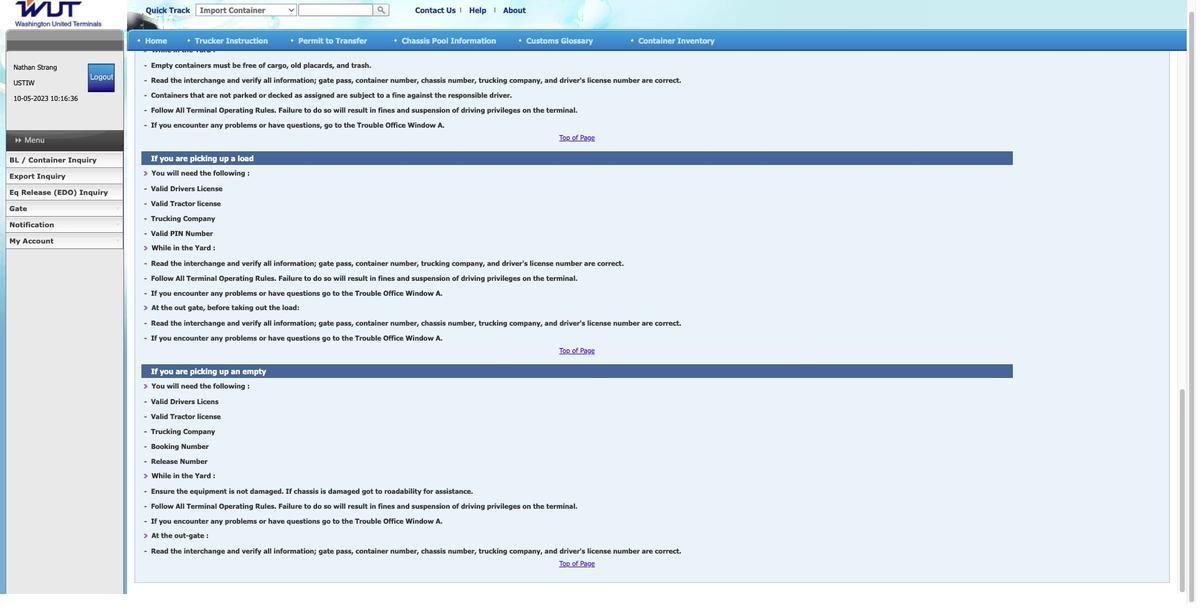 Task type: locate. For each thing, give the bounding box(es) containing it.
nathan
[[13, 63, 35, 71]]

inquiry up export inquiry link
[[68, 156, 97, 164]]

gate
[[9, 204, 27, 213]]

chassis
[[402, 36, 430, 45]]

0 horizontal spatial container
[[28, 156, 66, 164]]

0 vertical spatial container
[[639, 36, 676, 45]]

inquiry down bl / container inquiry
[[37, 172, 66, 180]]

None text field
[[299, 4, 373, 16]]

2 vertical spatial inquiry
[[80, 188, 108, 196]]

1 vertical spatial inquiry
[[37, 172, 66, 180]]

contact us
[[415, 6, 456, 14]]

home
[[145, 36, 167, 45]]

quick
[[146, 6, 167, 14]]

1 vertical spatial container
[[28, 156, 66, 164]]

trucker
[[195, 36, 224, 45]]

bl / container inquiry
[[9, 156, 97, 164]]

information
[[451, 36, 496, 45]]

1 horizontal spatial container
[[639, 36, 676, 45]]

ustiw
[[13, 79, 35, 87]]

nathan strang
[[13, 63, 57, 71]]

container left inventory
[[639, 36, 676, 45]]

container inventory
[[639, 36, 715, 45]]

0 vertical spatial inquiry
[[68, 156, 97, 164]]

inquiry
[[68, 156, 97, 164], [37, 172, 66, 180], [80, 188, 108, 196]]

trucker instruction
[[195, 36, 268, 45]]

export inquiry
[[9, 172, 66, 180]]

help
[[469, 6, 487, 14]]

help link
[[469, 6, 487, 14]]

my account
[[9, 237, 54, 245]]

inquiry right (edo)
[[80, 188, 108, 196]]

customs glossary
[[527, 36, 593, 45]]

05-
[[23, 94, 33, 102]]

my account link
[[6, 233, 123, 249]]

contact
[[415, 6, 444, 14]]

permit to transfer
[[299, 36, 367, 45]]

transfer
[[336, 36, 367, 45]]

container
[[639, 36, 676, 45], [28, 156, 66, 164]]

bl / container inquiry link
[[6, 152, 123, 168]]

bl
[[9, 156, 19, 164]]

track
[[169, 6, 190, 14]]

container up export inquiry
[[28, 156, 66, 164]]

glossary
[[561, 36, 593, 45]]

2023
[[33, 94, 48, 102]]



Task type: describe. For each thing, give the bounding box(es) containing it.
about link
[[504, 6, 526, 14]]

eq
[[9, 188, 19, 196]]

(edo)
[[54, 188, 77, 196]]

my
[[9, 237, 20, 245]]

customs
[[527, 36, 559, 45]]

pool
[[432, 36, 449, 45]]

release
[[21, 188, 51, 196]]

contact us link
[[415, 6, 456, 14]]

10-05-2023 10:16:36
[[13, 94, 78, 102]]

quick track
[[146, 6, 190, 14]]

inventory
[[678, 36, 715, 45]]

notification link
[[6, 217, 123, 233]]

notification
[[9, 221, 54, 229]]

inquiry for container
[[68, 156, 97, 164]]

to
[[326, 36, 334, 45]]

about
[[504, 6, 526, 14]]

instruction
[[226, 36, 268, 45]]

strang
[[37, 63, 57, 71]]

account
[[23, 237, 54, 245]]

export
[[9, 172, 35, 180]]

gate link
[[6, 201, 123, 217]]

us
[[447, 6, 456, 14]]

eq release (edo) inquiry link
[[6, 184, 123, 201]]

export inquiry link
[[6, 168, 123, 184]]

eq release (edo) inquiry
[[9, 188, 108, 196]]

chassis pool information
[[402, 36, 496, 45]]

/
[[21, 156, 26, 164]]

inquiry for (edo)
[[80, 188, 108, 196]]

10-
[[13, 94, 23, 102]]

login image
[[88, 64, 115, 92]]

permit
[[299, 36, 324, 45]]

10:16:36
[[51, 94, 78, 102]]



Task type: vqa. For each thing, say whether or not it's contained in the screenshot.
10:31:15
no



